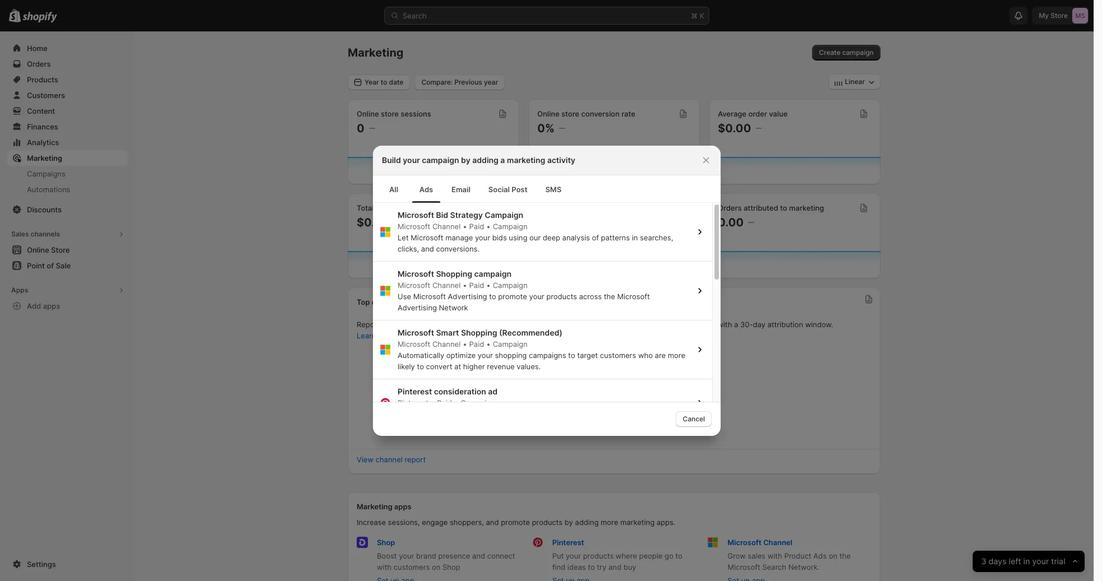 Task type: vqa. For each thing, say whether or not it's contained in the screenshot.


Task type: locate. For each thing, give the bounding box(es) containing it.
paid inside microsoft bid strategy campaign microsoft channel • paid • campaign let microsoft manage your bids using our deep analysis of patterns in searches, clicks, and conversions.
[[469, 222, 484, 231]]

ad
[[488, 387, 498, 396]]

by up pinterest link on the bottom of the page
[[565, 519, 573, 528]]

adding up social
[[473, 155, 499, 165]]

paid inside microsoft shopping campaign microsoft channel • paid • campaign use microsoft advertising to promote your products across the microsoft advertising network
[[469, 281, 484, 290]]

campaign up ads button
[[422, 155, 459, 165]]

channels
[[31, 230, 60, 239]]

and right clicks,
[[421, 244, 434, 253]]

apps button
[[7, 283, 128, 299]]

product
[[785, 552, 812, 561]]

and left connected
[[512, 320, 525, 329]]

view channel report button
[[350, 452, 433, 468]]

values.
[[517, 362, 541, 371]]

marketing left apps.
[[621, 519, 655, 528]]

go
[[665, 552, 674, 561]]

more inside microsoft smart shopping (recommended) microsoft channel • paid • campaign automatically optimize your shopping campaigns to target customers who are more likely to convert at higher revenue values.
[[668, 351, 686, 360]]

campaign up shopping
[[493, 340, 528, 349]]

ideas
[[568, 563, 586, 572]]

on down brand
[[432, 563, 441, 572]]

1 horizontal spatial apps
[[394, 503, 412, 512]]

apps
[[43, 302, 60, 311], [394, 503, 412, 512]]

boost
[[377, 552, 397, 561]]

your right boost
[[399, 552, 414, 561]]

build your campaign by adding a marketing activity dialog
[[0, 146, 1094, 582]]

to up parameters
[[489, 292, 496, 301]]

bid
[[436, 210, 448, 220]]

more right are
[[668, 351, 686, 360]]

and inside microsoft bid strategy campaign microsoft channel • paid • campaign let microsoft manage your bids using our deep analysis of patterns in searches, clicks, and conversions.
[[421, 244, 434, 253]]

with down boost
[[377, 563, 392, 572]]

0 vertical spatial with
[[718, 320, 733, 329]]

0 vertical spatial marketing
[[507, 155, 546, 165]]

online up the 0
[[357, 109, 379, 118]]

to left target
[[569, 351, 576, 360]]

and left connect
[[473, 552, 485, 561]]

1 vertical spatial campaign
[[422, 155, 459, 165]]

1 horizontal spatial shop
[[443, 563, 461, 572]]

products left across
[[547, 292, 577, 301]]

0 vertical spatial on
[[424, 320, 432, 329]]

ads right the all button
[[420, 185, 433, 194]]

1 horizontal spatial advertising
[[448, 292, 487, 301]]

channel up product
[[764, 539, 793, 548]]

2 vertical spatial marketing
[[621, 519, 655, 528]]

1 vertical spatial promote
[[501, 519, 530, 528]]

1 vertical spatial customers
[[394, 563, 430, 572]]

ads up network.
[[814, 552, 827, 561]]

social
[[489, 185, 510, 194]]

promote up parameters
[[498, 292, 527, 301]]

shop down presence
[[443, 563, 461, 572]]

0 vertical spatial marketing
[[348, 46, 404, 59]]

increase sessions, engage shoppers, and promote products by adding more marketing apps.
[[357, 519, 676, 528]]

0 vertical spatial ads
[[420, 185, 433, 194]]

1 vertical spatial $0.00
[[357, 216, 390, 230]]

no change image
[[369, 124, 375, 133], [559, 124, 566, 133], [749, 218, 755, 227]]

your up ideas
[[566, 552, 581, 561]]

customers inside microsoft smart shopping (recommended) microsoft channel • paid • campaign automatically optimize your shopping campaigns to target customers who are more likely to convert at higher revenue values.
[[600, 351, 637, 360]]

no change image for 0.00
[[749, 218, 755, 227]]

channel
[[433, 222, 461, 231], [433, 281, 461, 290], [433, 340, 461, 349], [764, 539, 793, 548]]

2 vertical spatial on
[[432, 563, 441, 572]]

to right activities
[[613, 320, 620, 329]]

sales channels
[[11, 230, 60, 239]]

customers down brand
[[394, 563, 430, 572]]

$0.00 for total
[[357, 216, 390, 230]]

your left online
[[622, 320, 637, 329]]

2 vertical spatial pinterest
[[553, 539, 585, 548]]

your left bids
[[475, 233, 490, 242]]

2 horizontal spatial campaign
[[843, 48, 874, 57]]

apps up sessions,
[[394, 503, 412, 512]]

microsoft shopping campaign microsoft channel • paid • campaign use microsoft advertising to promote your products across the microsoft advertising network
[[398, 269, 650, 312]]

learn more link
[[357, 332, 396, 341]]

channel for top
[[372, 298, 400, 307]]

online for 0
[[357, 109, 379, 118]]

your inside pinterest put your products where people go to find ideas to try and buy
[[566, 552, 581, 561]]

microsoft channel grow sales with product ads on the microsoft search network.
[[728, 539, 851, 572]]

with left 30-
[[718, 320, 733, 329]]

0 horizontal spatial customers
[[394, 563, 430, 572]]

0 vertical spatial pinterest
[[398, 387, 432, 396]]

advertising
[[448, 292, 487, 301], [398, 303, 437, 312]]

campaign
[[843, 48, 874, 57], [422, 155, 459, 165], [475, 269, 512, 279]]

1 horizontal spatial store
[[562, 109, 580, 118]]

channel inside microsoft bid strategy campaign microsoft channel • paid • campaign let microsoft manage your bids using our deep analysis of patterns in searches, clicks, and conversions.
[[433, 222, 461, 231]]

$0.00 down total sales
[[357, 216, 390, 230]]

1 vertical spatial sales
[[748, 552, 766, 561]]

by
[[461, 155, 471, 165], [565, 519, 573, 528]]

orders
[[718, 204, 742, 213]]

campaign inside pinterest consideration ad pinterest • paid • campaign
[[461, 399, 496, 408]]

campaign for microsoft shopping campaign microsoft channel • paid • campaign use microsoft advertising to promote your products across the microsoft advertising network
[[475, 269, 512, 279]]

reporting is based on your utm parameters and connected app activities to your online store. reported with a 30-day attribution window. learn more
[[357, 320, 834, 341]]

a up social
[[501, 155, 505, 165]]

average
[[718, 109, 747, 118]]

more down is at left
[[378, 332, 396, 341]]

cancel button
[[676, 412, 712, 427]]

$0.00 down average
[[718, 122, 752, 135]]

utm
[[452, 320, 468, 329]]

your inside microsoft shopping campaign microsoft channel • paid • campaign use microsoft advertising to promote your products across the microsoft advertising network
[[529, 292, 545, 301]]

adding
[[473, 155, 499, 165], [575, 519, 599, 528]]

campaign up bids
[[485, 210, 524, 220]]

campaign down ad
[[461, 399, 496, 408]]

no change image for order
[[756, 124, 762, 133]]

app
[[565, 320, 578, 329]]

shopping
[[495, 351, 527, 360]]

reported
[[684, 320, 716, 329]]

0 horizontal spatial the
[[604, 292, 616, 301]]

0 vertical spatial shop
[[377, 539, 395, 548]]

1 horizontal spatial customers
[[600, 351, 637, 360]]

attribution
[[768, 320, 804, 329]]

search inside microsoft channel grow sales with product ads on the microsoft search network.
[[763, 563, 787, 572]]

campaign for build your campaign by adding a marketing activity
[[422, 155, 459, 165]]

no change image down attributed
[[749, 218, 755, 227]]

no change image right 0%
[[559, 124, 566, 133]]

1 vertical spatial shop
[[443, 563, 461, 572]]

1 online from the left
[[357, 109, 379, 118]]

channel inside microsoft channel grow sales with product ads on the microsoft search network.
[[764, 539, 793, 548]]

campaign up the using
[[493, 222, 528, 231]]

window.
[[806, 320, 834, 329]]

network
[[439, 303, 468, 312]]

paid up optimize
[[469, 340, 484, 349]]

at
[[455, 362, 461, 371]]

1 vertical spatial on
[[829, 552, 838, 561]]

no change image right the 0
[[369, 124, 375, 133]]

paid down conversions.
[[469, 281, 484, 290]]

0 vertical spatial sales
[[376, 204, 394, 213]]

tab list containing all
[[378, 175, 717, 203]]

the right across
[[604, 292, 616, 301]]

1 store from the left
[[381, 109, 399, 118]]

your up connected
[[529, 292, 545, 301]]

1 vertical spatial marketing
[[790, 204, 825, 213]]

campaign inside microsoft shopping campaign microsoft channel • paid • campaign use microsoft advertising to promote your products across the microsoft advertising network
[[475, 269, 512, 279]]

across
[[579, 292, 602, 301]]

2 online from the left
[[538, 109, 560, 118]]

shopping down conversions.
[[436, 269, 473, 279]]

0 horizontal spatial marketing
[[507, 155, 546, 165]]

0
[[357, 122, 365, 135]]

1 horizontal spatial by
[[565, 519, 573, 528]]

0 horizontal spatial ads
[[420, 185, 433, 194]]

0 horizontal spatial a
[[501, 155, 505, 165]]

products up try
[[583, 552, 614, 561]]

$0.00
[[718, 122, 752, 135], [357, 216, 390, 230]]

0 vertical spatial $0.00
[[718, 122, 752, 135]]

1 horizontal spatial ads
[[814, 552, 827, 561]]

apps right add on the left of the page
[[43, 302, 60, 311]]

1 vertical spatial shopping
[[461, 328, 498, 338]]

store left sessions on the left of the page
[[381, 109, 399, 118]]

1 horizontal spatial campaign
[[475, 269, 512, 279]]

0 vertical spatial shopping
[[436, 269, 473, 279]]

discounts link
[[7, 202, 128, 218]]

channel inside view channel report button
[[376, 456, 403, 465]]

on inside microsoft channel grow sales with product ads on the microsoft search network.
[[829, 552, 838, 561]]

0 vertical spatial no change image
[[756, 124, 762, 133]]

paid down "consideration"
[[437, 399, 452, 408]]

customers
[[600, 351, 637, 360], [394, 563, 430, 572]]

apps inside button
[[43, 302, 60, 311]]

1 vertical spatial with
[[768, 552, 783, 561]]

pinterest
[[398, 387, 432, 396], [398, 399, 429, 408], [553, 539, 585, 548]]

1 horizontal spatial no change image
[[756, 124, 762, 133]]

online store conversion rate
[[538, 109, 636, 118]]

sales right total on the left top
[[376, 204, 394, 213]]

1 vertical spatial more
[[668, 351, 686, 360]]

1 horizontal spatial no change image
[[559, 124, 566, 133]]

0 vertical spatial customers
[[600, 351, 637, 360]]

0 vertical spatial adding
[[473, 155, 499, 165]]

shop
[[377, 539, 395, 548], [443, 563, 461, 572]]

2 horizontal spatial more
[[668, 351, 686, 360]]

online up 0%
[[538, 109, 560, 118]]

0 vertical spatial apps
[[43, 302, 60, 311]]

marketing
[[507, 155, 546, 165], [790, 204, 825, 213], [621, 519, 655, 528]]

2 vertical spatial products
[[583, 552, 614, 561]]

1 horizontal spatial marketing
[[621, 519, 655, 528]]

adding inside dialog
[[473, 155, 499, 165]]

0 vertical spatial more
[[378, 332, 396, 341]]

0 vertical spatial channel
[[372, 298, 400, 307]]

0 vertical spatial a
[[501, 155, 505, 165]]

more inside reporting is based on your utm parameters and connected app activities to your online store. reported with a 30-day attribution window. learn more
[[378, 332, 396, 341]]

1 horizontal spatial with
[[718, 320, 733, 329]]

and right try
[[609, 563, 622, 572]]

pinterest put your products where people go to find ideas to try and buy
[[553, 539, 683, 572]]

tab list
[[378, 175, 717, 203]]

adding up pinterest link on the bottom of the page
[[575, 519, 599, 528]]

2 store from the left
[[562, 109, 580, 118]]

advertising up network
[[448, 292, 487, 301]]

campaign up parameters
[[493, 281, 528, 290]]

1 vertical spatial the
[[840, 552, 851, 561]]

paid
[[469, 222, 484, 231], [469, 281, 484, 290], [469, 340, 484, 349], [437, 399, 452, 408]]

more up pinterest put your products where people go to find ideas to try and buy
[[601, 519, 619, 528]]

pinterest inside pinterest put your products where people go to find ideas to try and buy
[[553, 539, 585, 548]]

shop up boost
[[377, 539, 395, 548]]

0 vertical spatial by
[[461, 155, 471, 165]]

campaign inside button
[[843, 48, 874, 57]]

no change image
[[756, 124, 762, 133], [395, 218, 401, 227]]

add
[[27, 302, 41, 311]]

products
[[547, 292, 577, 301], [532, 519, 563, 528], [583, 552, 614, 561]]

your inside microsoft smart shopping (recommended) microsoft channel • paid • campaign automatically optimize your shopping campaigns to target customers who are more likely to convert at higher revenue values.
[[478, 351, 493, 360]]

0 horizontal spatial store
[[381, 109, 399, 118]]

paid inside microsoft smart shopping (recommended) microsoft channel • paid • campaign automatically optimize your shopping campaigns to target customers who are more likely to convert at higher revenue values.
[[469, 340, 484, 349]]

1 vertical spatial by
[[565, 519, 573, 528]]

let
[[398, 233, 409, 242]]

try
[[597, 563, 607, 572]]

shopify image
[[23, 12, 57, 23]]

0 horizontal spatial more
[[378, 332, 396, 341]]

report
[[405, 456, 426, 465]]

0 horizontal spatial campaign
[[422, 155, 459, 165]]

paid down strategy
[[469, 222, 484, 231]]

a left 30-
[[735, 320, 739, 329]]

products up pinterest link on the bottom of the page
[[532, 519, 563, 528]]

your inside shop boost your brand presence and connect with customers on shop
[[399, 552, 414, 561]]

with down microsoft channel link
[[768, 552, 783, 561]]

1 vertical spatial apps
[[394, 503, 412, 512]]

0 horizontal spatial online
[[357, 109, 379, 118]]

on inside shop boost your brand presence and connect with customers on shop
[[432, 563, 441, 572]]

0 horizontal spatial apps
[[43, 302, 60, 311]]

searches,
[[640, 233, 674, 242]]

channel right view on the bottom
[[376, 456, 403, 465]]

0 vertical spatial campaign
[[843, 48, 874, 57]]

1 vertical spatial ads
[[814, 552, 827, 561]]

0 horizontal spatial no change image
[[369, 124, 375, 133]]

1 vertical spatial products
[[532, 519, 563, 528]]

marketing apps
[[357, 503, 412, 512]]

2 vertical spatial with
[[377, 563, 392, 572]]

0 horizontal spatial search
[[403, 11, 427, 20]]

all
[[389, 185, 399, 194]]

1 horizontal spatial search
[[763, 563, 787, 572]]

on inside reporting is based on your utm parameters and connected app activities to your online store. reported with a 30-day attribution window. learn more
[[424, 320, 432, 329]]

pinterest link
[[553, 539, 585, 548]]

0 horizontal spatial adding
[[473, 155, 499, 165]]

attributed
[[744, 204, 779, 213]]

marketing up post
[[507, 155, 546, 165]]

patterns
[[601, 233, 630, 242]]

manage
[[446, 233, 473, 242]]

shopping
[[436, 269, 473, 279], [461, 328, 498, 338]]

on right product
[[829, 552, 838, 561]]

channel inside microsoft shopping campaign microsoft channel • paid • campaign use microsoft advertising to promote your products across the microsoft advertising network
[[433, 281, 461, 290]]

increase
[[357, 519, 386, 528]]

campaign right create
[[843, 48, 874, 57]]

channel inside microsoft smart shopping (recommended) microsoft channel • paid • campaign automatically optimize your shopping campaigns to target customers who are more likely to convert at higher revenue values.
[[433, 340, 461, 349]]

advertising down use at the bottom left
[[398, 303, 437, 312]]

0 horizontal spatial no change image
[[395, 218, 401, 227]]

post
[[512, 185, 528, 194]]

customers left "who" at right bottom
[[600, 351, 637, 360]]

no change image for sales
[[395, 218, 401, 227]]

1 vertical spatial search
[[763, 563, 787, 572]]

campaign down bids
[[475, 269, 512, 279]]

1 vertical spatial channel
[[376, 456, 403, 465]]

no change image down order
[[756, 124, 762, 133]]

1 horizontal spatial online
[[538, 109, 560, 118]]

1 vertical spatial adding
[[575, 519, 599, 528]]

marketing right attributed
[[790, 204, 825, 213]]

the right product
[[840, 552, 851, 561]]

shop link
[[377, 539, 395, 548]]

0 vertical spatial advertising
[[448, 292, 487, 301]]

2 vertical spatial campaign
[[475, 269, 512, 279]]

1 horizontal spatial more
[[601, 519, 619, 528]]

create
[[819, 48, 841, 57]]

to right go
[[676, 552, 683, 561]]

by up email
[[461, 155, 471, 165]]

average order value
[[718, 109, 788, 118]]

1 vertical spatial no change image
[[395, 218, 401, 227]]

1 horizontal spatial the
[[840, 552, 851, 561]]

shopping up optimize
[[461, 328, 498, 338]]

channel down bid
[[433, 222, 461, 231]]

2 vertical spatial marketing
[[357, 503, 393, 512]]

1 horizontal spatial adding
[[575, 519, 599, 528]]

1 horizontal spatial sales
[[748, 552, 766, 561]]

1 vertical spatial a
[[735, 320, 739, 329]]

on right based
[[424, 320, 432, 329]]

top
[[357, 298, 370, 307]]

channel down smart
[[433, 340, 461, 349]]

your up the higher
[[478, 351, 493, 360]]

2 horizontal spatial with
[[768, 552, 783, 561]]

no change image up "let"
[[395, 218, 401, 227]]

network.
[[789, 563, 820, 572]]

store left conversion
[[562, 109, 580, 118]]

0 horizontal spatial $0.00
[[357, 216, 390, 230]]

the
[[604, 292, 616, 301], [840, 552, 851, 561]]

1 horizontal spatial a
[[735, 320, 739, 329]]

1 vertical spatial advertising
[[398, 303, 437, 312]]

store
[[381, 109, 399, 118], [562, 109, 580, 118]]

0 horizontal spatial sales
[[376, 204, 394, 213]]

channel right top
[[372, 298, 400, 307]]

0 vertical spatial the
[[604, 292, 616, 301]]

promote up connect
[[501, 519, 530, 528]]

activities
[[580, 320, 611, 329]]

0 horizontal spatial by
[[461, 155, 471, 165]]

2 horizontal spatial no change image
[[749, 218, 755, 227]]

1 horizontal spatial $0.00
[[718, 122, 752, 135]]

sales
[[376, 204, 394, 213], [748, 552, 766, 561]]

channel up network
[[433, 281, 461, 290]]

0 vertical spatial products
[[547, 292, 577, 301]]

0 horizontal spatial with
[[377, 563, 392, 572]]

sales down microsoft channel link
[[748, 552, 766, 561]]



Task type: describe. For each thing, give the bounding box(es) containing it.
your left utm
[[434, 320, 449, 329]]

pinterest for put
[[553, 539, 585, 548]]

learn
[[357, 332, 376, 341]]

to inside reporting is based on your utm parameters and connected app activities to your online store. reported with a 30-day attribution window. learn more
[[613, 320, 620, 329]]

with inside microsoft channel grow sales with product ads on the microsoft search network.
[[768, 552, 783, 561]]

sms button
[[537, 176, 571, 203]]

apps for marketing apps
[[394, 503, 412, 512]]

strategy
[[450, 210, 483, 220]]

with inside shop boost your brand presence and connect with customers on shop
[[377, 563, 392, 572]]

0%
[[538, 122, 555, 135]]

rate
[[622, 109, 636, 118]]

smart
[[436, 328, 459, 338]]

apps for add apps
[[43, 302, 60, 311]]

sales channels button
[[7, 227, 128, 242]]

value
[[770, 109, 788, 118]]

social post button
[[480, 176, 537, 203]]

2 vertical spatial more
[[601, 519, 619, 528]]

view channel report
[[357, 456, 426, 465]]

paid inside pinterest consideration ad pinterest • paid • campaign
[[437, 399, 452, 408]]

create campaign button
[[813, 45, 881, 61]]

no change image for 0
[[369, 124, 375, 133]]

connected
[[527, 320, 563, 329]]

top channel performance
[[357, 298, 447, 307]]

and right shoppers,
[[486, 519, 499, 528]]

1 vertical spatial marketing
[[27, 154, 62, 163]]

buy
[[624, 563, 637, 572]]

day
[[753, 320, 766, 329]]

people
[[639, 552, 663, 561]]

build your campaign by adding a marketing activity
[[382, 155, 576, 165]]

0 horizontal spatial advertising
[[398, 303, 437, 312]]

a inside reporting is based on your utm parameters and connected app activities to your online store. reported with a 30-day attribution window. learn more
[[735, 320, 739, 329]]

apps
[[11, 286, 28, 295]]

using
[[509, 233, 528, 242]]

analysis
[[563, 233, 590, 242]]

the inside microsoft shopping campaign microsoft channel • paid • campaign use microsoft advertising to promote your products across the microsoft advertising network
[[604, 292, 616, 301]]

shopping inside microsoft shopping campaign microsoft channel • paid • campaign use microsoft advertising to promote your products across the microsoft advertising network
[[436, 269, 473, 279]]

view
[[357, 456, 374, 465]]

add apps
[[27, 302, 60, 311]]

microsoft bid strategy campaign microsoft channel • paid • campaign let microsoft manage your bids using our deep analysis of patterns in searches, clicks, and conversions.
[[398, 210, 674, 253]]

where
[[616, 552, 637, 561]]

add apps button
[[7, 299, 128, 314]]

deep
[[543, 233, 561, 242]]

likely
[[398, 362, 415, 371]]

your inside microsoft bid strategy campaign microsoft channel • paid • campaign let microsoft manage your bids using our deep analysis of patterns in searches, clicks, and conversions.
[[475, 233, 490, 242]]

and inside shop boost your brand presence and connect with customers on shop
[[473, 552, 485, 561]]

pinterest consideration ad pinterest • paid • campaign
[[398, 387, 498, 408]]

engage
[[422, 519, 448, 528]]

microsoft channel link
[[728, 539, 793, 548]]

$0.00 for average
[[718, 122, 752, 135]]

conversions.
[[436, 244, 480, 253]]

grow
[[728, 552, 746, 561]]

channel for view
[[376, 456, 403, 465]]

products inside microsoft shopping campaign microsoft channel • paid • campaign use microsoft advertising to promote your products across the microsoft advertising network
[[547, 292, 577, 301]]

a inside dialog
[[501, 155, 505, 165]]

pinterest for consideration
[[398, 387, 432, 396]]

campaigns link
[[7, 166, 128, 182]]

build
[[382, 155, 401, 165]]

2 horizontal spatial marketing
[[790, 204, 825, 213]]

shopping inside microsoft smart shopping (recommended) microsoft channel • paid • campaign automatically optimize your shopping campaigns to target customers who are more likely to convert at higher revenue values.
[[461, 328, 498, 338]]

in
[[632, 233, 638, 242]]

of
[[592, 233, 599, 242]]

create campaign
[[819, 48, 874, 57]]

store for 0%
[[562, 109, 580, 118]]

and inside reporting is based on your utm parameters and connected app activities to your online store. reported with a 30-day attribution window. learn more
[[512, 320, 525, 329]]

is
[[393, 320, 398, 329]]

promote inside microsoft shopping campaign microsoft channel • paid • campaign use microsoft advertising to promote your products across the microsoft advertising network
[[498, 292, 527, 301]]

revenue
[[487, 362, 515, 371]]

the inside microsoft channel grow sales with product ads on the microsoft search network.
[[840, 552, 851, 561]]

convert
[[426, 362, 453, 371]]

order
[[749, 109, 768, 118]]

sessions,
[[388, 519, 420, 528]]

sales
[[11, 230, 29, 239]]

campaign inside microsoft smart shopping (recommended) microsoft channel • paid • campaign automatically optimize your shopping campaigns to target customers who are more likely to convert at higher revenue values.
[[493, 340, 528, 349]]

products inside pinterest put your products where people go to find ideas to try and buy
[[583, 552, 614, 561]]

brand
[[416, 552, 437, 561]]

to left try
[[588, 563, 595, 572]]

0 vertical spatial search
[[403, 11, 427, 20]]

microsoft smart shopping (recommended) microsoft channel • paid • campaign automatically optimize your shopping campaigns to target customers who are more likely to convert at higher revenue values.
[[398, 328, 686, 371]]

ads button
[[410, 176, 443, 203]]

shop boost your brand presence and connect with customers on shop
[[377, 539, 515, 572]]

target
[[578, 351, 598, 360]]

optimize
[[447, 351, 476, 360]]

online
[[639, 320, 660, 329]]

ads inside microsoft channel grow sales with product ads on the microsoft search network.
[[814, 552, 827, 561]]

with inside reporting is based on your utm parameters and connected app activities to your online store. reported with a 30-day attribution window. learn more
[[718, 320, 733, 329]]

to down 'automatically'
[[417, 362, 424, 371]]

sales inside microsoft channel grow sales with product ads on the microsoft search network.
[[748, 552, 766, 561]]

customers inside shop boost your brand presence and connect with customers on shop
[[394, 563, 430, 572]]

performance
[[402, 298, 447, 307]]

ads inside ads button
[[420, 185, 433, 194]]

are
[[655, 351, 666, 360]]

use
[[398, 292, 411, 301]]

marketing inside dialog
[[507, 155, 546, 165]]

shoppers,
[[450, 519, 484, 528]]

settings link
[[7, 557, 128, 573]]

and inside pinterest put your products where people go to find ideas to try and buy
[[609, 563, 622, 572]]

higher
[[463, 362, 485, 371]]

all button
[[378, 176, 410, 203]]

campaign inside microsoft shopping campaign microsoft channel • paid • campaign use microsoft advertising to promote your products across the microsoft advertising network
[[493, 281, 528, 290]]

parameters
[[470, 320, 510, 329]]

0 horizontal spatial shop
[[377, 539, 395, 548]]

clicks,
[[398, 244, 419, 253]]

your right build
[[403, 155, 420, 165]]

sms
[[546, 185, 562, 194]]

email
[[452, 185, 471, 194]]

store.
[[662, 320, 682, 329]]

(recommended)
[[499, 328, 563, 338]]

presence
[[439, 552, 471, 561]]

connect
[[488, 552, 515, 561]]

consideration
[[434, 387, 486, 396]]

orders attributed to marketing
[[718, 204, 825, 213]]

home
[[27, 44, 47, 53]]

store for 0
[[381, 109, 399, 118]]

home link
[[7, 40, 128, 56]]

to right attributed
[[781, 204, 788, 213]]

0.00
[[718, 216, 744, 230]]

based
[[400, 320, 422, 329]]

30-
[[741, 320, 753, 329]]

no change image for 0%
[[559, 124, 566, 133]]

by inside build your campaign by adding a marketing activity dialog
[[461, 155, 471, 165]]

online for 0%
[[538, 109, 560, 118]]

discounts
[[27, 205, 62, 214]]

⌘
[[691, 11, 698, 20]]

automations link
[[7, 182, 128, 198]]

tab list inside build your campaign by adding a marketing activity dialog
[[378, 175, 717, 203]]

to inside microsoft shopping campaign microsoft channel • paid • campaign use microsoft advertising to promote your products across the microsoft advertising network
[[489, 292, 496, 301]]

social post
[[489, 185, 528, 194]]

1 vertical spatial pinterest
[[398, 399, 429, 408]]

campaigns
[[27, 169, 66, 178]]

conversion
[[582, 109, 620, 118]]



